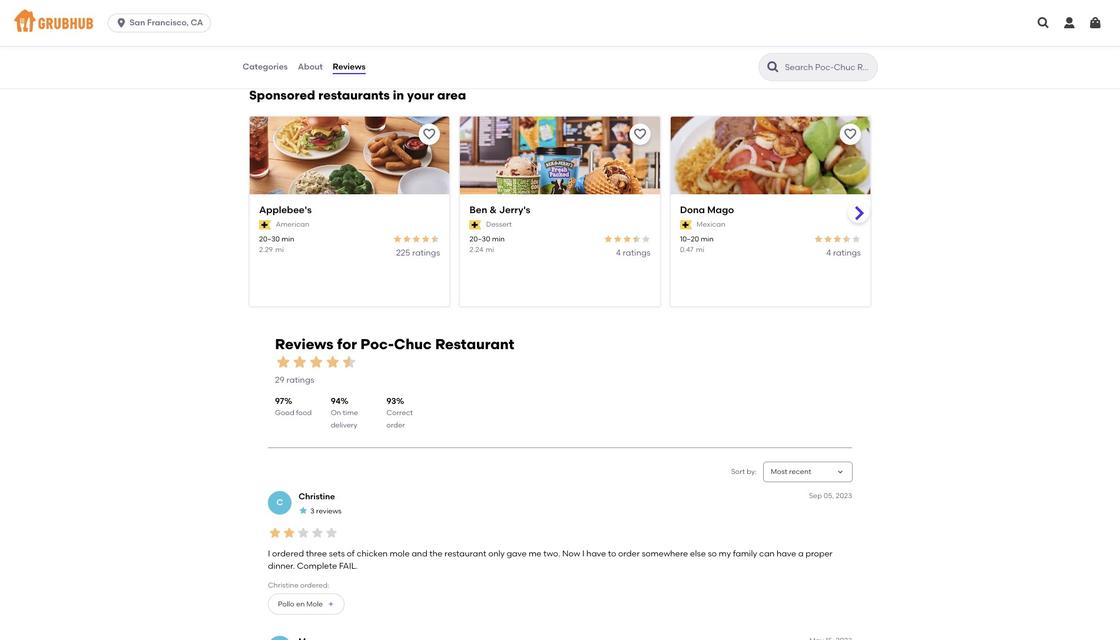 Task type: locate. For each thing, give the bounding box(es) containing it.
mi for dona mago
[[696, 245, 705, 254]]

the
[[430, 549, 443, 559]]

sep 05, 2023
[[809, 492, 852, 500]]

save this restaurant image
[[633, 128, 647, 142]]

0 horizontal spatial 4
[[616, 248, 621, 258]]

3 save this restaurant button from the left
[[840, 124, 861, 145]]

subscription pass image
[[470, 220, 482, 230], [680, 220, 692, 230]]

4 for dona mago
[[827, 248, 831, 258]]

order down correct
[[387, 421, 405, 429]]

min down american
[[282, 235, 294, 243]]

97 good food
[[275, 396, 312, 417]]

i up dinner. at the bottom of page
[[268, 549, 270, 559]]

0 vertical spatial order
[[387, 421, 405, 429]]

most
[[771, 468, 788, 476]]

mi right 2.29
[[275, 245, 284, 254]]

c
[[276, 498, 283, 508]]

0 horizontal spatial order
[[387, 421, 405, 429]]

4 ratings
[[616, 248, 651, 258], [827, 248, 861, 258]]

2.29
[[259, 245, 273, 254]]

christine up pollo on the bottom of the page
[[268, 581, 299, 590]]

complete
[[297, 561, 337, 571]]

ratings
[[412, 248, 440, 258], [623, 248, 651, 258], [833, 248, 861, 258], [286, 375, 314, 385]]

reviews for reviews
[[333, 62, 366, 72]]

min inside 20–30 min 2.29 mi
[[282, 235, 294, 243]]

can
[[759, 549, 775, 559]]

0 vertical spatial reviews
[[333, 62, 366, 72]]

225 ratings
[[396, 248, 440, 258]]

min down dessert
[[492, 235, 505, 243]]

most recent
[[771, 468, 811, 476]]

10–20 min 0.47 mi
[[680, 235, 714, 254]]

2 horizontal spatial min
[[701, 235, 714, 243]]

1 have from the left
[[587, 549, 606, 559]]

reviews
[[333, 62, 366, 72], [275, 336, 334, 353]]

reviews
[[316, 507, 342, 515]]

san francisco, ca button
[[108, 14, 216, 32]]

have left to
[[587, 549, 606, 559]]

0 horizontal spatial 20–30
[[259, 235, 280, 243]]

min inside the 20–30 min 2.24 mi
[[492, 235, 505, 243]]

about button
[[297, 46, 323, 88]]

save this restaurant image
[[423, 128, 437, 142], [843, 128, 858, 142]]

mi right 2.24 on the left top
[[486, 245, 494, 254]]

97
[[275, 396, 284, 406]]

dona mago link
[[680, 204, 861, 217]]

20–30 inside the 20–30 min 2.24 mi
[[470, 235, 490, 243]]

1 horizontal spatial order
[[618, 549, 640, 559]]

reviews button
[[332, 46, 366, 88]]

poc-
[[360, 336, 394, 353]]

reviews inside 'button'
[[333, 62, 366, 72]]

christine
[[299, 492, 335, 502], [268, 581, 299, 590]]

1 horizontal spatial svg image
[[1037, 16, 1051, 30]]

mexican
[[697, 220, 726, 229]]

reviews up 29 ratings
[[275, 336, 334, 353]]

1 mi from the left
[[275, 245, 284, 254]]

2 horizontal spatial save this restaurant button
[[840, 124, 861, 145]]

1 horizontal spatial mi
[[486, 245, 494, 254]]

1 horizontal spatial christine
[[299, 492, 335, 502]]

1 vertical spatial reviews
[[275, 336, 334, 353]]

1 horizontal spatial save this restaurant button
[[629, 124, 651, 145]]

about
[[298, 62, 323, 72]]

1 horizontal spatial 4
[[827, 248, 831, 258]]

1 vertical spatial christine
[[268, 581, 299, 590]]

ben & jerry's
[[470, 205, 531, 216]]

2 subscription pass image from the left
[[680, 220, 692, 230]]

i
[[268, 549, 270, 559], [582, 549, 585, 559]]

0 horizontal spatial 4 ratings
[[616, 248, 651, 258]]

mi right 0.47
[[696, 245, 705, 254]]

1 horizontal spatial subscription pass image
[[680, 220, 692, 230]]

20–30 min 2.29 mi
[[259, 235, 294, 254]]

1 horizontal spatial min
[[492, 235, 505, 243]]

93 correct order
[[387, 396, 413, 429]]

20–30 up 2.24 on the left top
[[470, 235, 490, 243]]

&
[[490, 205, 497, 216]]

4 for ben & jerry's
[[616, 248, 621, 258]]

i right now
[[582, 549, 585, 559]]

categories
[[243, 62, 288, 72]]

1 horizontal spatial 20–30
[[470, 235, 490, 243]]

proper
[[806, 549, 833, 559]]

save this restaurant image for applebee's
[[423, 128, 437, 142]]

0 horizontal spatial min
[[282, 235, 294, 243]]

0 horizontal spatial christine
[[268, 581, 299, 590]]

subscription pass image down ben
[[470, 220, 482, 230]]

2 horizontal spatial mi
[[696, 245, 705, 254]]

reviews for reviews for poc-chuc restaurant
[[275, 336, 334, 353]]

1 20–30 from the left
[[259, 235, 280, 243]]

mi inside 10–20 min 0.47 mi
[[696, 245, 705, 254]]

christine for christine
[[299, 492, 335, 502]]

american
[[276, 220, 309, 229]]

0 vertical spatial christine
[[299, 492, 335, 502]]

0 horizontal spatial svg image
[[116, 17, 127, 29]]

subscription pass image for ben
[[470, 220, 482, 230]]

pollo en mole
[[278, 600, 323, 608]]

svg image
[[1037, 16, 1051, 30], [1063, 16, 1077, 30], [116, 17, 127, 29]]

your
[[407, 88, 434, 103]]

save this restaurant image for dona mago
[[843, 128, 858, 142]]

1 save this restaurant image from the left
[[423, 128, 437, 142]]

three
[[306, 549, 327, 559]]

plus icon image
[[328, 601, 335, 608]]

for
[[337, 336, 357, 353]]

sponsored restaurants in your area
[[249, 88, 466, 103]]

have
[[587, 549, 606, 559], [777, 549, 796, 559]]

mole
[[390, 549, 410, 559]]

min
[[282, 235, 294, 243], [492, 235, 505, 243], [701, 235, 714, 243]]

somewhere
[[642, 549, 688, 559]]

1 4 ratings from the left
[[616, 248, 651, 258]]

20–30 inside 20–30 min 2.29 mi
[[259, 235, 280, 243]]

2 4 from the left
[[827, 248, 831, 258]]

1 vertical spatial order
[[618, 549, 640, 559]]

dona mago logo image
[[671, 117, 871, 216]]

have left a
[[777, 549, 796, 559]]

1 horizontal spatial have
[[777, 549, 796, 559]]

3 mi from the left
[[696, 245, 705, 254]]

2023
[[836, 492, 852, 500]]

4 ratings for ben & jerry's
[[616, 248, 651, 258]]

2 20–30 from the left
[[470, 235, 490, 243]]

1 horizontal spatial i
[[582, 549, 585, 559]]

1 min from the left
[[282, 235, 294, 243]]

1 i from the left
[[268, 549, 270, 559]]

caret down icon image
[[836, 468, 845, 477]]

0 horizontal spatial save this restaurant image
[[423, 128, 437, 142]]

recent
[[789, 468, 811, 476]]

3 min from the left
[[701, 235, 714, 243]]

94
[[331, 396, 341, 406]]

0 horizontal spatial i
[[268, 549, 270, 559]]

order
[[387, 421, 405, 429], [618, 549, 640, 559]]

2 i from the left
[[582, 549, 585, 559]]

subscription pass image up 10–20
[[680, 220, 692, 230]]

mi inside 20–30 min 2.29 mi
[[275, 245, 284, 254]]

now
[[562, 549, 580, 559]]

1 horizontal spatial save this restaurant image
[[843, 128, 858, 142]]

mi
[[275, 245, 284, 254], [486, 245, 494, 254], [696, 245, 705, 254]]

2 4 ratings from the left
[[827, 248, 861, 258]]

0 horizontal spatial have
[[587, 549, 606, 559]]

1 horizontal spatial 4 ratings
[[827, 248, 861, 258]]

20–30 for ben & jerry's
[[470, 235, 490, 243]]

0 horizontal spatial mi
[[275, 245, 284, 254]]

order right to
[[618, 549, 640, 559]]

2 save this restaurant button from the left
[[629, 124, 651, 145]]

reviews up restaurants
[[333, 62, 366, 72]]

20–30 up 2.29
[[259, 235, 280, 243]]

mi inside the 20–30 min 2.24 mi
[[486, 245, 494, 254]]

order inside 93 correct order
[[387, 421, 405, 429]]

1 subscription pass image from the left
[[470, 220, 482, 230]]

2 min from the left
[[492, 235, 505, 243]]

save this restaurant button for dona
[[840, 124, 861, 145]]

restaurant
[[435, 336, 515, 353]]

christine up "3"
[[299, 492, 335, 502]]

2 mi from the left
[[486, 245, 494, 254]]

2 save this restaurant image from the left
[[843, 128, 858, 142]]

1 4 from the left
[[616, 248, 621, 258]]

save this restaurant button for ben
[[629, 124, 651, 145]]

on
[[331, 409, 341, 417]]

2 horizontal spatial svg image
[[1063, 16, 1077, 30]]

05,
[[824, 492, 834, 500]]

min down mexican
[[701, 235, 714, 243]]

subscription pass image for dona
[[680, 220, 692, 230]]

min inside 10–20 min 0.47 mi
[[701, 235, 714, 243]]

gave
[[507, 549, 527, 559]]

star icon image
[[393, 235, 402, 244], [402, 235, 412, 244], [412, 235, 421, 244], [421, 235, 431, 244], [431, 235, 440, 244], [431, 235, 440, 244], [604, 235, 613, 244], [613, 235, 622, 244], [622, 235, 632, 244], [632, 235, 641, 244], [632, 235, 641, 244], [641, 235, 651, 244], [814, 235, 823, 244], [823, 235, 833, 244], [833, 235, 842, 244], [842, 235, 852, 244], [842, 235, 852, 244], [852, 235, 861, 244], [275, 354, 292, 371], [292, 354, 308, 371], [308, 354, 325, 371], [325, 354, 341, 371], [341, 354, 358, 371], [341, 354, 358, 371], [299, 506, 308, 515], [268, 526, 282, 540], [282, 526, 296, 540], [296, 526, 310, 540], [310, 526, 325, 540], [325, 526, 339, 540]]

0 horizontal spatial subscription pass image
[[470, 220, 482, 230]]

0 horizontal spatial save this restaurant button
[[419, 124, 440, 145]]

94 on time delivery
[[331, 396, 358, 429]]



Task type: vqa. For each thing, say whether or not it's contained in the screenshot.
Stella Earn $5
no



Task type: describe. For each thing, give the bounding box(es) containing it.
applebee's
[[259, 205, 312, 216]]

fail.
[[339, 561, 358, 571]]

by:
[[747, 468, 757, 476]]

food
[[296, 409, 312, 417]]

3
[[310, 507, 315, 515]]

mi for ben & jerry's
[[486, 245, 494, 254]]

sep
[[809, 492, 822, 500]]

225
[[396, 248, 410, 258]]

good
[[275, 409, 294, 417]]

pollo
[[278, 600, 295, 608]]

dessert
[[486, 220, 512, 229]]

two.
[[544, 549, 560, 559]]

i ordered three sets of chicken mole and the restaurant only gave me two. now i have to order somewhere else so my family can have a proper dinner. complete fail.
[[268, 549, 833, 571]]

main navigation navigation
[[0, 0, 1120, 46]]

restaurants
[[318, 88, 390, 103]]

svg image
[[1089, 16, 1103, 30]]

min for applebee's
[[282, 235, 294, 243]]

to
[[608, 549, 616, 559]]

mi for applebee's
[[275, 245, 284, 254]]

min for ben & jerry's
[[492, 235, 505, 243]]

applebee's logo image
[[250, 117, 450, 216]]

2 have from the left
[[777, 549, 796, 559]]

sort
[[731, 468, 745, 476]]

2.24
[[470, 245, 483, 254]]

and
[[412, 549, 428, 559]]

ca
[[191, 18, 203, 28]]

so
[[708, 549, 717, 559]]

0.47
[[680, 245, 694, 254]]

order inside i ordered three sets of chicken mole and the restaurant only gave me two. now i have to order somewhere else so my family can have a proper dinner. complete fail.
[[618, 549, 640, 559]]

reviews for poc-chuc restaurant
[[275, 336, 515, 353]]

san francisco, ca
[[130, 18, 203, 28]]

dinner.
[[268, 561, 295, 571]]

10–20
[[680, 235, 699, 243]]

restaurant
[[445, 549, 486, 559]]

29 ratings
[[275, 375, 314, 385]]

mago
[[707, 205, 734, 216]]

jerry's
[[499, 205, 531, 216]]

ben
[[470, 205, 487, 216]]

in
[[393, 88, 404, 103]]

dona
[[680, 205, 705, 216]]

svg image inside san francisco, ca button
[[116, 17, 127, 29]]

en
[[296, 600, 305, 608]]

my
[[719, 549, 731, 559]]

pollo en mole button
[[268, 594, 345, 615]]

sponsored
[[249, 88, 315, 103]]

only
[[488, 549, 505, 559]]

mole
[[307, 600, 323, 608]]

ben & jerry's logo image
[[460, 117, 660, 216]]

subscription pass image
[[259, 220, 271, 230]]

search icon image
[[766, 60, 780, 74]]

san
[[130, 18, 145, 28]]

ordered:
[[300, 581, 329, 590]]

Sort by: field
[[771, 467, 811, 477]]

correct
[[387, 409, 413, 417]]

delivery
[[331, 421, 357, 429]]

family
[[733, 549, 757, 559]]

of
[[347, 549, 355, 559]]

area
[[437, 88, 466, 103]]

categories button
[[242, 46, 288, 88]]

time
[[343, 409, 358, 417]]

me
[[529, 549, 542, 559]]

Search Poc-Chuc Restaurant search field
[[784, 62, 874, 73]]

applebee's link
[[259, 204, 440, 217]]

chicken
[[357, 549, 388, 559]]

93
[[387, 396, 396, 406]]

sort by:
[[731, 468, 757, 476]]

3 reviews
[[310, 507, 342, 515]]

20–30 min 2.24 mi
[[470, 235, 505, 254]]

ratings for ben & jerry's
[[623, 248, 651, 258]]

ratings for applebee's
[[412, 248, 440, 258]]

ratings for dona mago
[[833, 248, 861, 258]]

1 save this restaurant button from the left
[[419, 124, 440, 145]]

chuc
[[394, 336, 432, 353]]

ordered
[[272, 549, 304, 559]]

dona mago
[[680, 205, 734, 216]]

christine for christine ordered:
[[268, 581, 299, 590]]

christine ordered:
[[268, 581, 329, 590]]

a
[[798, 549, 804, 559]]

francisco,
[[147, 18, 189, 28]]

sets
[[329, 549, 345, 559]]

min for dona mago
[[701, 235, 714, 243]]

else
[[690, 549, 706, 559]]

ben & jerry's link
[[470, 204, 651, 217]]

4 ratings for dona mago
[[827, 248, 861, 258]]

20–30 for applebee's
[[259, 235, 280, 243]]



